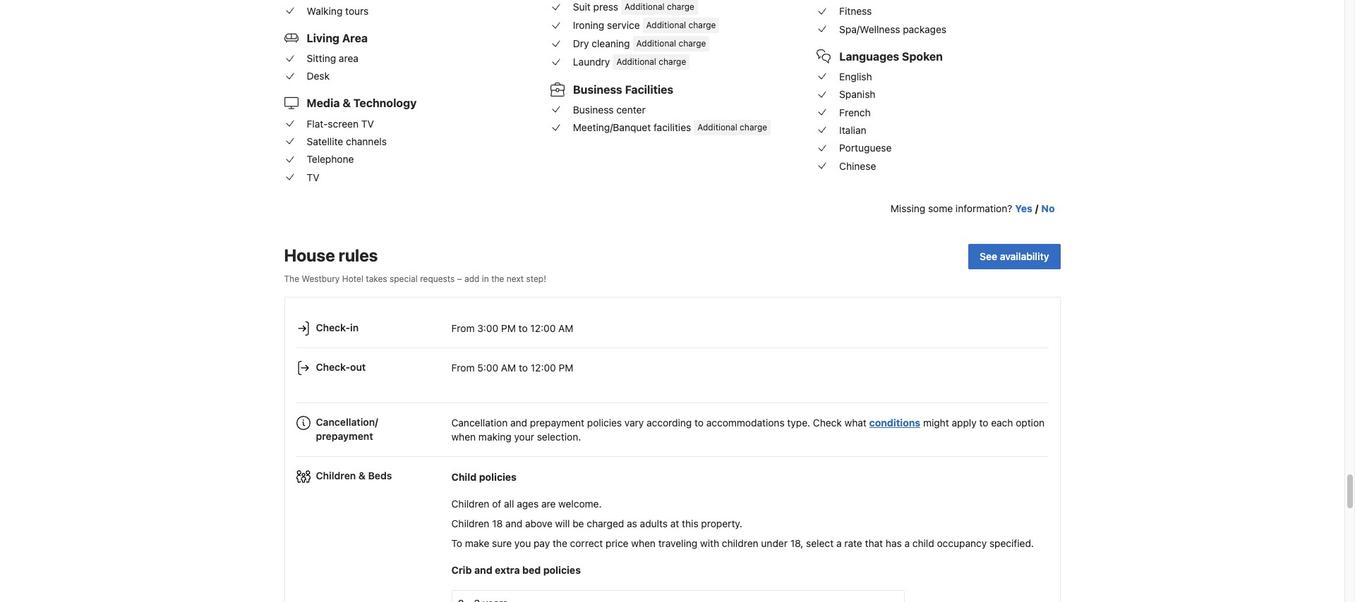 Task type: vqa. For each thing, say whether or not it's contained in the screenshot.
'if'
no



Task type: locate. For each thing, give the bounding box(es) containing it.
to make sure you pay the correct price when traveling with children under 18, select a rate that has a child occupancy specified.
[[452, 538, 1034, 550]]

to right 5:00 am
[[519, 362, 528, 374]]

from left 3:00 pm on the bottom left of the page
[[452, 323, 475, 335]]

option
[[1016, 417, 1045, 429]]

0 horizontal spatial when
[[452, 431, 476, 443]]

will
[[555, 518, 570, 530]]

missing
[[891, 202, 926, 214]]

& for technology
[[343, 97, 351, 110]]

charge inside the suit press additional charge
[[667, 1, 695, 12]]

children
[[316, 470, 356, 482], [452, 498, 490, 510], [452, 518, 490, 530]]

tv
[[361, 118, 374, 130], [307, 171, 320, 183]]

additional right facilities
[[698, 122, 738, 133]]

additional inside ironing service additional charge
[[646, 20, 686, 30]]

0 vertical spatial children
[[316, 470, 356, 482]]

1 horizontal spatial in
[[482, 274, 489, 284]]

1 horizontal spatial &
[[359, 470, 366, 482]]

and right crib
[[474, 565, 493, 577]]

policies right bed
[[543, 565, 581, 577]]

check- down check-in at the left bottom of page
[[316, 361, 350, 373]]

service
[[607, 19, 640, 31]]

additional up ironing service additional charge on the top of page
[[625, 1, 665, 12]]

children up the make
[[452, 518, 490, 530]]

1 business from the top
[[573, 83, 623, 96]]

1 vertical spatial children
[[452, 498, 490, 510]]

your
[[514, 431, 534, 443]]

to right 3:00 pm on the bottom left of the page
[[519, 323, 528, 335]]

1 vertical spatial the
[[553, 538, 568, 550]]

crib
[[452, 565, 472, 577]]

children left beds
[[316, 470, 356, 482]]

and up your
[[511, 417, 528, 429]]

check- for out
[[316, 361, 350, 373]]

fitness
[[840, 5, 872, 17]]

tours
[[345, 5, 369, 17]]

business up meeting/banquet
[[573, 104, 614, 116]]

what
[[845, 417, 867, 429]]

charge inside the dry cleaning additional charge
[[679, 38, 706, 48]]

meeting/banquet facilities additional charge
[[573, 122, 768, 134]]

1 horizontal spatial prepayment
[[530, 417, 585, 429]]

charge for dry cleaning
[[679, 38, 706, 48]]

children left of on the bottom of page
[[452, 498, 490, 510]]

2 business from the top
[[573, 104, 614, 116]]

check- for in
[[316, 322, 350, 334]]

child
[[452, 472, 477, 484]]

satellite channels
[[307, 136, 387, 148]]

2 check- from the top
[[316, 361, 350, 373]]

media & technology
[[307, 97, 417, 110]]

charge inside ironing service additional charge
[[689, 20, 716, 30]]

0 horizontal spatial prepayment
[[316, 430, 373, 442]]

might
[[924, 417, 949, 429]]

0 vertical spatial the
[[492, 274, 504, 284]]

to for 5:00 am
[[519, 362, 528, 374]]

additional inside meeting/banquet facilities additional charge
[[698, 122, 738, 133]]

a right has
[[905, 538, 910, 550]]

2 vertical spatial and
[[474, 565, 493, 577]]

0 vertical spatial business
[[573, 83, 623, 96]]

that
[[865, 538, 883, 550]]

business center
[[573, 104, 646, 116]]

1 a from the left
[[837, 538, 842, 550]]

0 vertical spatial when
[[452, 431, 476, 443]]

prepayment up selection.
[[530, 417, 585, 429]]

and right 18
[[506, 518, 523, 530]]

0 vertical spatial prepayment
[[530, 417, 585, 429]]

price
[[606, 538, 629, 550]]

to left each
[[980, 417, 989, 429]]

adults
[[640, 518, 668, 530]]

charge for meeting/banquet facilities
[[740, 122, 768, 133]]

availability
[[1000, 250, 1050, 262]]

1 vertical spatial when
[[631, 538, 656, 550]]

0 vertical spatial tv
[[361, 118, 374, 130]]

/
[[1036, 202, 1039, 214]]

the
[[492, 274, 504, 284], [553, 538, 568, 550]]

yes button
[[1016, 202, 1033, 216]]

business facilities
[[573, 83, 674, 96]]

2 vertical spatial children
[[452, 518, 490, 530]]

2 from from the top
[[452, 362, 475, 374]]

when down cancellation
[[452, 431, 476, 443]]

see availability button
[[969, 244, 1061, 270]]

additional for press
[[625, 1, 665, 12]]

making
[[479, 431, 512, 443]]

charged
[[587, 518, 624, 530]]

each
[[992, 417, 1014, 429]]

& left beds
[[359, 470, 366, 482]]

rules
[[339, 246, 378, 265]]

cancellation/
[[316, 416, 378, 428]]

to right according
[[695, 417, 704, 429]]

additional up the dry cleaning additional charge
[[646, 20, 686, 30]]

from left 5:00 am
[[452, 362, 475, 374]]

1 vertical spatial check-
[[316, 361, 350, 373]]

2 horizontal spatial policies
[[587, 417, 622, 429]]

1 vertical spatial prepayment
[[316, 430, 373, 442]]

technology
[[354, 97, 417, 110]]

12:00 am
[[531, 323, 574, 335]]

policies up of on the bottom of page
[[479, 472, 517, 484]]

business up business center
[[573, 83, 623, 96]]

suit press additional charge
[[573, 1, 695, 13]]

additional down ironing service additional charge on the top of page
[[637, 38, 676, 48]]

italian
[[840, 124, 867, 136]]

special
[[390, 274, 418, 284]]

spa/wellness
[[840, 23, 901, 35]]

to inside might apply to each option when making your selection.
[[980, 417, 989, 429]]

business for business facilities
[[573, 83, 623, 96]]

business
[[573, 83, 623, 96], [573, 104, 614, 116]]

children & beds
[[316, 470, 392, 482]]

languages spoken
[[840, 50, 943, 63]]

1 horizontal spatial a
[[905, 538, 910, 550]]

property.
[[701, 518, 743, 530]]

might apply to each option when making your selection.
[[452, 417, 1045, 443]]

1 vertical spatial &
[[359, 470, 366, 482]]

policies
[[587, 417, 622, 429], [479, 472, 517, 484], [543, 565, 581, 577]]

charge inside laundry additional charge
[[659, 56, 686, 67]]

satellite
[[307, 136, 343, 148]]

additional for service
[[646, 20, 686, 30]]

conditions
[[870, 417, 921, 429]]

walking tours
[[307, 5, 369, 17]]

welcome.
[[559, 498, 602, 510]]

when down adults
[[631, 538, 656, 550]]

the westbury hotel takes special requests – add in the next step!
[[284, 274, 546, 284]]

to for 3:00 pm
[[519, 323, 528, 335]]

1 horizontal spatial the
[[553, 538, 568, 550]]

additional inside the suit press additional charge
[[625, 1, 665, 12]]

bed
[[523, 565, 541, 577]]

to
[[519, 323, 528, 335], [519, 362, 528, 374], [695, 417, 704, 429], [980, 417, 989, 429]]

0 vertical spatial check-
[[316, 322, 350, 334]]

select
[[806, 538, 834, 550]]

be
[[573, 518, 584, 530]]

1 vertical spatial policies
[[479, 472, 517, 484]]

in
[[482, 274, 489, 284], [350, 322, 359, 334]]

check- up check-out
[[316, 322, 350, 334]]

0 vertical spatial and
[[511, 417, 528, 429]]

charge inside meeting/banquet facilities additional charge
[[740, 122, 768, 133]]

1 horizontal spatial when
[[631, 538, 656, 550]]

1 check- from the top
[[316, 322, 350, 334]]

business for business center
[[573, 104, 614, 116]]

additional for cleaning
[[637, 38, 676, 48]]

in right add on the top of the page
[[482, 274, 489, 284]]

the left next
[[492, 274, 504, 284]]

0 horizontal spatial a
[[837, 538, 842, 550]]

spa/wellness packages
[[840, 23, 947, 35]]

1 vertical spatial business
[[573, 104, 614, 116]]

type.
[[788, 417, 811, 429]]

additional down the dry cleaning additional charge
[[617, 56, 657, 67]]

additional inside the dry cleaning additional charge
[[637, 38, 676, 48]]

1 horizontal spatial tv
[[361, 118, 374, 130]]

0 vertical spatial from
[[452, 323, 475, 335]]

from
[[452, 323, 475, 335], [452, 362, 475, 374]]

tv up channels
[[361, 118, 374, 130]]

traveling
[[659, 538, 698, 550]]

the right pay
[[553, 538, 568, 550]]

1 horizontal spatial policies
[[543, 565, 581, 577]]

0 vertical spatial &
[[343, 97, 351, 110]]

0 horizontal spatial &
[[343, 97, 351, 110]]

charge
[[667, 1, 695, 12], [689, 20, 716, 30], [679, 38, 706, 48], [659, 56, 686, 67], [740, 122, 768, 133]]

a left rate
[[837, 538, 842, 550]]

1 vertical spatial in
[[350, 322, 359, 334]]

prepayment down cancellation/
[[316, 430, 373, 442]]

1 vertical spatial from
[[452, 362, 475, 374]]

1 from from the top
[[452, 323, 475, 335]]

step!
[[526, 274, 546, 284]]

to for apply
[[980, 417, 989, 429]]

& up "screen"
[[343, 97, 351, 110]]

languages
[[840, 50, 900, 63]]

in up out
[[350, 322, 359, 334]]

0 horizontal spatial tv
[[307, 171, 320, 183]]

18
[[492, 518, 503, 530]]

tv down telephone
[[307, 171, 320, 183]]

additional
[[625, 1, 665, 12], [646, 20, 686, 30], [637, 38, 676, 48], [617, 56, 657, 67], [698, 122, 738, 133]]

policies left vary
[[587, 417, 622, 429]]

all
[[504, 498, 514, 510]]

cancellation and prepayment policies vary according to accommodations type. check what conditions
[[452, 417, 921, 429]]

from 5:00 am to 12:00 pm
[[452, 362, 574, 374]]

0 horizontal spatial the
[[492, 274, 504, 284]]



Task type: describe. For each thing, give the bounding box(es) containing it.
with
[[700, 538, 720, 550]]

sitting area
[[307, 52, 359, 64]]

cleaning
[[592, 37, 630, 49]]

flat-screen tv
[[307, 118, 374, 130]]

0 horizontal spatial in
[[350, 322, 359, 334]]

flat-
[[307, 118, 328, 130]]

center
[[617, 104, 646, 116]]

spanish
[[840, 89, 876, 101]]

children of all ages are welcome.
[[452, 498, 602, 510]]

are
[[542, 498, 556, 510]]

some
[[928, 202, 953, 214]]

sure
[[492, 538, 512, 550]]

information?
[[956, 202, 1013, 214]]

westbury
[[302, 274, 340, 284]]

yes
[[1016, 202, 1033, 214]]

check-in
[[316, 322, 359, 334]]

1 vertical spatial and
[[506, 518, 523, 530]]

3:00 pm
[[478, 323, 516, 335]]

media
[[307, 97, 340, 110]]

according
[[647, 417, 692, 429]]

as
[[627, 518, 637, 530]]

facilities
[[654, 122, 691, 134]]

from for from 3:00 pm to 12:00 am
[[452, 323, 475, 335]]

check
[[813, 417, 842, 429]]

sitting
[[307, 52, 336, 64]]

0 vertical spatial in
[[482, 274, 489, 284]]

this
[[682, 518, 699, 530]]

conditions link
[[870, 417, 921, 429]]

make
[[465, 538, 490, 550]]

from 3:00 pm to 12:00 am
[[452, 323, 574, 335]]

the
[[284, 274, 299, 284]]

area
[[339, 52, 359, 64]]

5:00 am
[[478, 362, 516, 374]]

0 vertical spatial policies
[[587, 417, 622, 429]]

2 vertical spatial policies
[[543, 565, 581, 577]]

no button
[[1042, 202, 1055, 216]]

accommodations
[[707, 417, 785, 429]]

12:00 pm
[[531, 362, 574, 374]]

0 horizontal spatial policies
[[479, 472, 517, 484]]

meeting/banquet
[[573, 122, 651, 134]]

prepayment inside cancellation/ prepayment
[[316, 430, 373, 442]]

laundry additional charge
[[573, 56, 686, 68]]

when inside might apply to each option when making your selection.
[[452, 431, 476, 443]]

beds
[[368, 470, 392, 482]]

child
[[913, 538, 935, 550]]

and for extra
[[474, 565, 493, 577]]

child policies
[[452, 472, 517, 484]]

at
[[671, 518, 680, 530]]

and for prepayment
[[511, 417, 528, 429]]

correct
[[570, 538, 603, 550]]

children for children of all ages are welcome.
[[452, 498, 490, 510]]

cancellation
[[452, 417, 508, 429]]

children for children & beds
[[316, 470, 356, 482]]

english
[[840, 71, 873, 83]]

charge for ironing service
[[689, 20, 716, 30]]

telephone
[[307, 154, 354, 166]]

channels
[[346, 136, 387, 148]]

has
[[886, 538, 902, 550]]

rate
[[845, 538, 863, 550]]

walking
[[307, 5, 343, 17]]

packages
[[903, 23, 947, 35]]

desk
[[307, 70, 330, 82]]

missing some information? yes / no
[[891, 202, 1055, 214]]

1 vertical spatial tv
[[307, 171, 320, 183]]

vary
[[625, 417, 644, 429]]

under
[[761, 538, 788, 550]]

ironing service additional charge
[[573, 19, 716, 31]]

see availability
[[980, 250, 1050, 262]]

charge for suit press
[[667, 1, 695, 12]]

house
[[284, 246, 335, 265]]

you
[[515, 538, 531, 550]]

& for beds
[[359, 470, 366, 482]]

–
[[457, 274, 462, 284]]

spoken
[[902, 50, 943, 63]]

no
[[1042, 202, 1055, 214]]

add
[[465, 274, 480, 284]]

2 a from the left
[[905, 538, 910, 550]]

chinese
[[840, 160, 876, 172]]

additional for facilities
[[698, 122, 738, 133]]

18,
[[791, 538, 804, 550]]

to
[[452, 538, 462, 550]]

additional inside laundry additional charge
[[617, 56, 657, 67]]

crib and extra bed policies
[[452, 565, 581, 577]]

occupancy
[[937, 538, 987, 550]]

screen
[[328, 118, 359, 130]]

living
[[307, 32, 340, 44]]

check-out
[[316, 361, 366, 373]]

children for children 18 and above will be charged as adults at this property.
[[452, 518, 490, 530]]

area
[[342, 32, 368, 44]]

requests
[[420, 274, 455, 284]]

from for from 5:00 am to 12:00 pm
[[452, 362, 475, 374]]

of
[[492, 498, 502, 510]]

laundry
[[573, 56, 610, 68]]

french
[[840, 106, 871, 118]]

specified.
[[990, 538, 1034, 550]]



